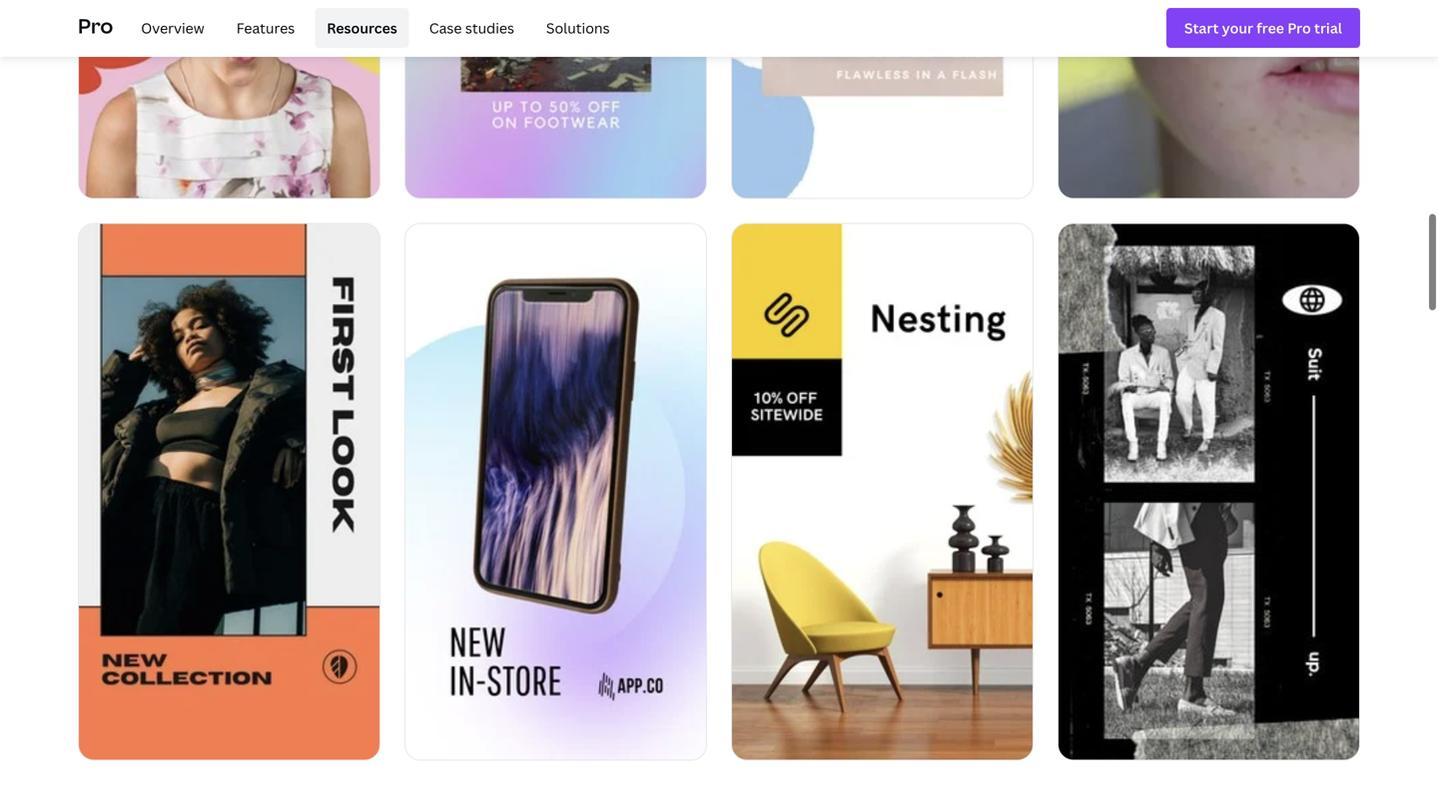 Task type: vqa. For each thing, say whether or not it's contained in the screenshot.
Resources
yes



Task type: locate. For each thing, give the bounding box(es) containing it.
case studies link
[[417, 8, 526, 48]]

solutions
[[546, 18, 610, 37]]

menu bar inside the pro element
[[121, 8, 622, 48]]

features link
[[224, 8, 307, 48]]

resources
[[327, 18, 397, 37]]

features
[[236, 18, 295, 37]]

start your free pro trial image
[[1184, 17, 1342, 39]]

overview link
[[129, 8, 216, 48]]

pro
[[78, 12, 113, 39]]

studies
[[465, 18, 514, 37]]

pro element
[[78, 0, 1360, 56]]

menu bar containing overview
[[121, 8, 622, 48]]

menu bar
[[121, 8, 622, 48]]

resources link
[[315, 8, 409, 48]]



Task type: describe. For each thing, give the bounding box(es) containing it.
solutions link
[[534, 8, 622, 48]]

case
[[429, 18, 462, 37]]

overview
[[141, 18, 204, 37]]

case studies
[[429, 18, 514, 37]]



